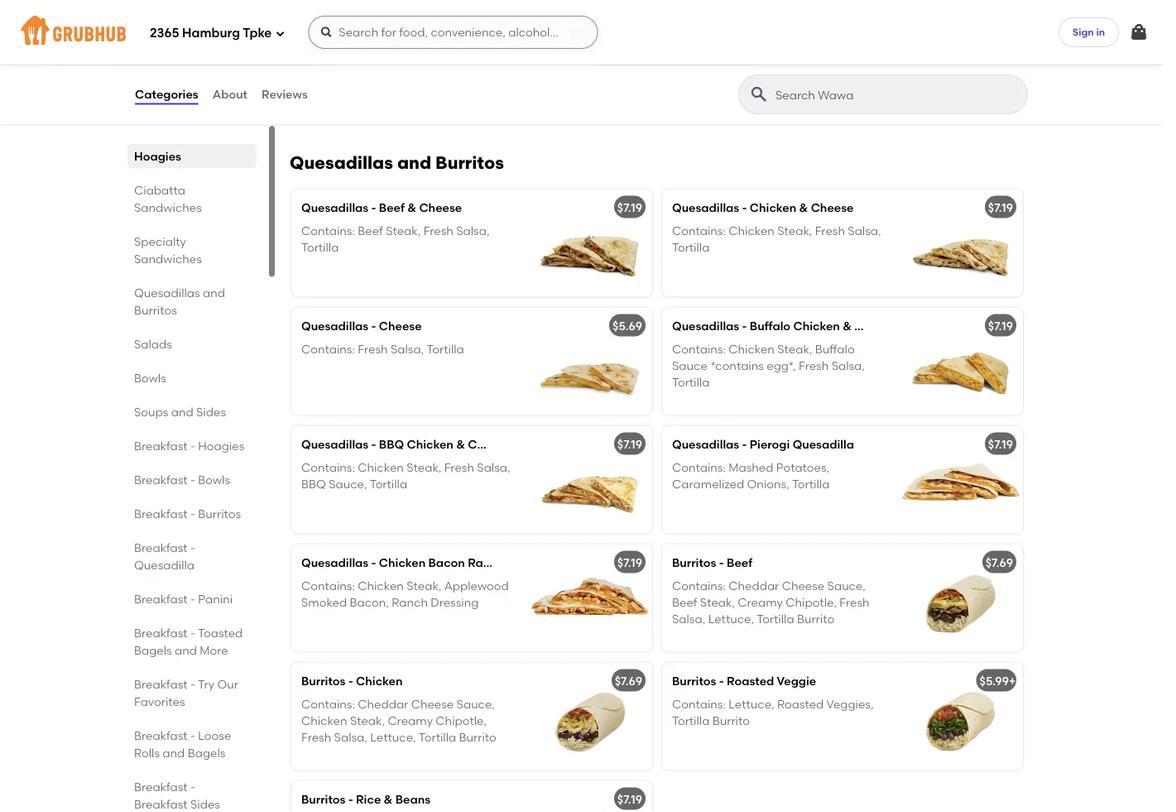 Task type: locate. For each thing, give the bounding box(es) containing it.
5 breakfast from the top
[[134, 592, 188, 606]]

1 vertical spatial quesadilla
[[134, 558, 195, 572]]

strips, down provolone,
[[474, 62, 509, 77]]

breakfast - burritos tab
[[134, 505, 250, 523]]

1 horizontal spatial egg*,
[[810, 62, 839, 77]]

steak, inside contains: beef steak, fresh salsa, tortilla
[[386, 224, 421, 238]]

1 vertical spatial buffalo
[[750, 319, 791, 333]]

chicken left salad
[[672, 96, 718, 110]]

2 horizontal spatial buffalo
[[815, 342, 855, 356]]

soups and sides tab
[[134, 403, 250, 421]]

2 toast, from the left
[[764, 46, 798, 60]]

creamy down burritos - beef
[[738, 596, 783, 610]]

potatoes,
[[777, 461, 830, 475]]

tomato, up salad
[[721, 79, 767, 93]]

0 vertical spatial tomato,
[[386, 62, 433, 77]]

bagels inside breakfast - loose rolls and bagels
[[188, 746, 226, 760]]

and up quesadillas - beef & cheese
[[397, 152, 431, 173]]

- left toasted
[[190, 626, 195, 640]]

quesadillas up contains: chicken steak, fresh salsa, bbq sauce, tortilla
[[301, 437, 369, 451]]

toast, inside contains: white toast, provolone, mayo, lettuce, tomato, bacon strips, italian meats
[[393, 46, 427, 60]]

bbq inside contains: chicken steak, fresh salsa, bbq sauce, tortilla
[[301, 477, 326, 491]]

steak, down quesadillas - chicken bacon ranch
[[407, 579, 442, 593]]

1 horizontal spatial burrito
[[713, 714, 750, 728]]

applewood
[[444, 579, 509, 593]]

$7.69
[[986, 556, 1014, 570], [615, 674, 643, 688]]

cheese
[[419, 200, 462, 214], [811, 200, 854, 214], [379, 319, 422, 333], [855, 319, 898, 333], [468, 437, 511, 451], [782, 579, 825, 593], [411, 697, 454, 712]]

smoked
[[301, 596, 347, 610]]

0 horizontal spatial roasted
[[727, 674, 775, 688]]

- down breakfast - burritos tab
[[190, 541, 195, 555]]

italian up provolone,
[[410, 22, 447, 36]]

steak, inside contains: chicken steak, fresh salsa, tortilla
[[778, 224, 813, 238]]

roasted for veggies,
[[778, 697, 824, 712]]

- up 'bacon,' at the left of page
[[371, 556, 376, 570]]

1 white from the left
[[358, 46, 391, 60]]

strips, down "american,"
[[809, 79, 843, 93]]

roasted inside contains: lettuce, roasted veggies, tortilla burrito
[[778, 697, 824, 712]]

0 vertical spatial sauce,
[[329, 477, 367, 491]]

quesadillas for quesadillas - bbq chicken & cheese
[[301, 437, 369, 451]]

0 horizontal spatial bowls
[[134, 371, 166, 385]]

quesadillas for quesadillas - pierogi quesadilla
[[672, 437, 740, 451]]

and down specialty sandwiches tab
[[203, 286, 225, 300]]

svg image right tpke
[[275, 29, 285, 39]]

contains: chicken steak, buffalo sauce *contains egg*, fresh salsa, tortilla
[[672, 342, 865, 390]]

creamy
[[738, 596, 783, 610], [388, 714, 433, 728]]

bowls up soups
[[134, 371, 166, 385]]

0 vertical spatial bacon
[[435, 62, 472, 77]]

bacon down provolone,
[[435, 62, 472, 77]]

0 horizontal spatial italian
[[301, 79, 337, 93]]

contains: for contains: cheddar cheese sauce, beef steak, creamy chipotle, fresh salsa, lettuce, tortilla burrito
[[672, 579, 726, 593]]

1 horizontal spatial cheddar
[[729, 579, 780, 593]]

- left rice
[[348, 792, 353, 807]]

salads
[[134, 337, 172, 351]]

contains: beef steak, fresh salsa, tortilla
[[301, 224, 490, 255]]

hoagies up ciabatta
[[134, 149, 181, 163]]

$5.99
[[980, 674, 1010, 688]]

1 horizontal spatial hoagies
[[198, 439, 245, 453]]

hoagies tab
[[134, 147, 250, 165]]

- inside breakfast - try our favorites
[[190, 677, 195, 692]]

- inside breakfast - breakfast sides
[[190, 780, 195, 794]]

contains: chicken steak, fresh salsa, bbq sauce, tortilla
[[301, 461, 511, 491]]

- for breakfast - quesadilla
[[190, 541, 195, 555]]

1 horizontal spatial quesadilla
[[793, 437, 855, 451]]

quesadillas up contains: chicken steak, fresh salsa, tortilla at top
[[672, 200, 740, 214]]

favorites
[[134, 695, 185, 709]]

0 horizontal spatial quesadilla
[[134, 558, 195, 572]]

0 horizontal spatial strips,
[[474, 62, 509, 77]]

lettuce, inside contains: white toast, provolone, mayo, lettuce, tomato, bacon strips, italian meats
[[338, 62, 384, 77]]

toast, for provolone,
[[393, 46, 427, 60]]

and inside breakfast - toasted bagels and more
[[175, 643, 197, 658]]

contains: for contains: chicken steak, fresh salsa, tortilla
[[672, 224, 726, 238]]

reviews
[[262, 87, 308, 101]]

egg*,
[[810, 62, 839, 77], [767, 359, 796, 373]]

sandwiches inside tab
[[134, 252, 202, 266]]

- down breakfast - hoagies tab
[[190, 473, 195, 487]]

contains: inside contains: beef steak, fresh salsa, tortilla
[[301, 224, 355, 238]]

0 horizontal spatial $7.69
[[615, 674, 643, 688]]

- for breakfast - bowls
[[190, 473, 195, 487]]

0 vertical spatial bowls
[[134, 371, 166, 385]]

chicken inside contains: chicken steak, applewood smoked bacon, ranch dressing
[[358, 579, 404, 593]]

lettuce, inside contains: cheddar cheese sauce, chicken steak, creamy chipotle, fresh salsa, lettuce, tortilla burrito
[[370, 731, 416, 745]]

9 breakfast from the top
[[134, 780, 188, 794]]

ranch up applewood
[[468, 556, 505, 570]]

- down breakfast - loose rolls and bagels tab at bottom left
[[190, 780, 195, 794]]

- up "contains: cheddar cheese sauce, beef steak, creamy chipotle, fresh salsa, lettuce, tortilla burrito"
[[720, 556, 724, 570]]

quesadillas
[[290, 152, 393, 173], [301, 200, 369, 214], [672, 200, 740, 214], [134, 286, 200, 300], [301, 319, 369, 333], [672, 319, 740, 333], [301, 437, 369, 451], [672, 437, 740, 451], [301, 556, 369, 570]]

1 horizontal spatial toast,
[[764, 46, 798, 60]]

sandwiches down ciabatta
[[134, 200, 202, 214]]

0 horizontal spatial creamy
[[388, 714, 433, 728]]

tortilla
[[301, 241, 339, 255], [672, 241, 710, 255], [427, 342, 464, 356], [672, 376, 710, 390], [370, 477, 408, 491], [793, 477, 830, 491], [757, 613, 795, 627], [672, 714, 710, 728], [419, 731, 457, 745]]

breakfast - try our favorites
[[134, 677, 238, 709]]

0 horizontal spatial chipotle,
[[436, 714, 487, 728]]

3 breakfast from the top
[[134, 507, 188, 521]]

0 horizontal spatial burrito
[[459, 731, 497, 745]]

0 horizontal spatial cheddar
[[358, 697, 409, 712]]

- for burritos - chicken
[[348, 674, 353, 688]]

and
[[397, 152, 431, 173], [203, 286, 225, 300], [171, 405, 194, 419], [175, 643, 197, 658], [163, 746, 185, 760]]

$7.19 for contains: mashed potatoes, caramelized onions, tortilla
[[989, 437, 1014, 451]]

beef up "contains: cheddar cheese sauce, beef steak, creamy chipotle, fresh salsa, lettuce, tortilla burrito"
[[727, 556, 753, 570]]

italian
[[410, 22, 447, 36], [301, 79, 337, 93]]

steak, inside contains: chicken steak, applewood smoked bacon, ranch dressing
[[407, 579, 442, 593]]

ciabatta sandwiches
[[134, 183, 202, 214]]

chicken up contains: chicken steak, buffalo sauce *contains egg*, fresh salsa, tortilla
[[794, 319, 840, 333]]

and right rolls
[[163, 746, 185, 760]]

0 horizontal spatial bbq
[[301, 477, 326, 491]]

toast, down club sandwiches - italian
[[393, 46, 427, 60]]

and right soups
[[171, 405, 194, 419]]

bowls down breakfast - hoagies tab
[[198, 473, 230, 487]]

0 horizontal spatial hoagies
[[134, 149, 181, 163]]

fresh inside contains: beef steak, fresh salsa, tortilla
[[424, 224, 454, 238]]

svg image right in on the right of the page
[[1130, 22, 1150, 42]]

sides down breakfast - loose rolls and bagels tab at bottom left
[[190, 798, 220, 812]]

quesadillas - bbq chicken & cheese image
[[528, 426, 653, 534]]

2 white from the left
[[729, 46, 762, 60]]

salad
[[721, 96, 754, 110]]

sauce,
[[329, 477, 367, 491], [828, 579, 866, 593], [457, 697, 495, 712]]

cheddar down burritos - chicken
[[358, 697, 409, 712]]

0 vertical spatial egg*,
[[810, 62, 839, 77]]

sandwiches right club at the left top of page
[[331, 22, 400, 36]]

breakfast for breakfast - quesadilla
[[134, 541, 188, 555]]

0 vertical spatial bagels
[[134, 643, 172, 658]]

1 vertical spatial *contains
[[711, 359, 764, 373]]

- for quesadillas - beef & cheese
[[371, 200, 376, 214]]

- up contains: beef steak, fresh salsa, tortilla
[[371, 200, 376, 214]]

steak, for quesadillas - beef & cheese
[[386, 224, 421, 238]]

tomato, inside contains: white toast, american, buffalo sauce *contains egg*, lettuce, tomato, bacon strips, chicken salad
[[721, 79, 767, 93]]

chipotle, inside "contains: cheddar cheese sauce, beef steak, creamy chipotle, fresh salsa, lettuce, tortilla burrito"
[[786, 596, 837, 610]]

steak, down quesadillas - beef & cheese
[[386, 224, 421, 238]]

1 horizontal spatial bagels
[[188, 746, 226, 760]]

creamy inside contains: cheddar cheese sauce, chicken steak, creamy chipotle, fresh salsa, lettuce, tortilla burrito
[[388, 714, 433, 728]]

1 horizontal spatial sauce
[[715, 62, 750, 77]]

white down club sandwiches - italian
[[358, 46, 391, 60]]

meats
[[340, 79, 374, 93]]

1 horizontal spatial ranch
[[468, 556, 505, 570]]

chicken
[[672, 96, 718, 110], [750, 200, 797, 214], [729, 224, 775, 238], [794, 319, 840, 333], [729, 342, 775, 356], [407, 437, 454, 451], [358, 461, 404, 475], [379, 556, 426, 570], [358, 579, 404, 593], [356, 674, 403, 688], [301, 714, 347, 728]]

2365 hamburg tpke
[[150, 26, 272, 41]]

breakfast inside breakfast - burritos tab
[[134, 507, 188, 521]]

chicken down quesadillas - bbq chicken & cheese
[[358, 461, 404, 475]]

burrito
[[798, 613, 835, 627], [713, 714, 750, 728], [459, 731, 497, 745]]

chicken down quesadillas - chicken & cheese
[[729, 224, 775, 238]]

roasted down veggie
[[778, 697, 824, 712]]

quesadillas up "smoked"
[[301, 556, 369, 570]]

buffalo
[[672, 62, 712, 77], [750, 319, 791, 333], [815, 342, 855, 356]]

$7.19 for contains: chicken steak, fresh salsa, bbq sauce, tortilla
[[618, 437, 643, 451]]

lettuce, up beans
[[370, 731, 416, 745]]

0 vertical spatial roasted
[[727, 674, 775, 688]]

more
[[200, 643, 228, 658]]

1 vertical spatial strips,
[[809, 79, 843, 93]]

breakfast for breakfast - toasted bagels and more
[[134, 626, 188, 640]]

1 vertical spatial creamy
[[388, 714, 433, 728]]

- for breakfast - breakfast sides
[[190, 780, 195, 794]]

quesadilla up breakfast - panini
[[134, 558, 195, 572]]

*contains up magnifying glass icon
[[753, 62, 807, 77]]

1 toast, from the left
[[393, 46, 427, 60]]

- for quesadillas - pierogi quesadilla
[[742, 437, 747, 451]]

- inside breakfast - toasted bagels and more
[[190, 626, 195, 640]]

contains: for contains: lettuce, roasted veggies, tortilla burrito
[[672, 697, 726, 712]]

0 vertical spatial chipotle,
[[786, 596, 837, 610]]

rice
[[356, 792, 381, 807]]

fresh inside contains: chicken steak, fresh salsa, tortilla
[[815, 224, 846, 238]]

1 vertical spatial bowls
[[198, 473, 230, 487]]

sauce, inside contains: cheddar cheese sauce, chicken steak, creamy chipotle, fresh salsa, lettuce, tortilla burrito
[[457, 697, 495, 712]]

contains: inside contains: lettuce, roasted veggies, tortilla burrito
[[672, 697, 726, 712]]

1 horizontal spatial sauce,
[[457, 697, 495, 712]]

1 vertical spatial sauce,
[[828, 579, 866, 593]]

breakfast inside breakfast - quesadilla
[[134, 541, 188, 555]]

sauce, for contains: cheddar cheese sauce, chicken steak, creamy chipotle, fresh salsa, lettuce, tortilla burrito
[[457, 697, 495, 712]]

1 vertical spatial quesadillas and burritos
[[134, 286, 225, 317]]

burrito inside contains: cheddar cheese sauce, chicken steak, creamy chipotle, fresh salsa, lettuce, tortilla burrito
[[459, 731, 497, 745]]

fresh
[[424, 224, 454, 238], [815, 224, 846, 238], [358, 342, 388, 356], [799, 359, 829, 373], [444, 461, 475, 475], [840, 596, 870, 610], [301, 731, 331, 745]]

salsa,
[[457, 224, 490, 238], [848, 224, 882, 238], [391, 342, 424, 356], [832, 359, 865, 373], [477, 461, 511, 475], [672, 613, 706, 627], [334, 731, 368, 745]]

tomato, down provolone,
[[386, 62, 433, 77]]

italian down 'mayo,'
[[301, 79, 337, 93]]

- up contains: chicken steak, buffalo sauce *contains egg*, fresh salsa, tortilla
[[742, 319, 747, 333]]

white inside contains: white toast, provolone, mayo, lettuce, tomato, bacon strips, italian meats
[[358, 46, 391, 60]]

- up contains: lettuce, roasted veggies, tortilla burrito
[[720, 674, 724, 688]]

bagels down loose
[[188, 746, 226, 760]]

2 horizontal spatial burrito
[[798, 613, 835, 627]]

and inside "tab"
[[171, 405, 194, 419]]

contains: for contains: mashed potatoes, caramelized onions, tortilla
[[672, 461, 726, 475]]

contains: for contains: cheddar cheese sauce, chicken steak, creamy chipotle, fresh salsa, lettuce, tortilla burrito
[[301, 697, 355, 712]]

1 vertical spatial bagels
[[188, 746, 226, 760]]

onions,
[[747, 477, 790, 491]]

0 horizontal spatial toast,
[[393, 46, 427, 60]]

contains: inside contains: chicken steak, fresh salsa, tortilla
[[672, 224, 726, 238]]

egg*, down "american,"
[[810, 62, 839, 77]]

&
[[408, 200, 417, 214], [800, 200, 809, 214], [843, 319, 852, 333], [456, 437, 465, 451], [384, 792, 393, 807]]

0 horizontal spatial white
[[358, 46, 391, 60]]

0 vertical spatial quesadillas and burritos
[[290, 152, 504, 173]]

contains: inside contains: chicken steak, buffalo sauce *contains egg*, fresh salsa, tortilla
[[672, 342, 726, 356]]

0 horizontal spatial tomato,
[[386, 62, 433, 77]]

strips, inside contains: white toast, american, buffalo sauce *contains egg*, lettuce, tomato, bacon strips, chicken salad
[[809, 79, 843, 93]]

- up contains: chicken steak, fresh salsa, tortilla at top
[[742, 200, 747, 214]]

1 horizontal spatial bowls
[[198, 473, 230, 487]]

chicken up contains: chicken steak, applewood smoked bacon, ranch dressing
[[379, 556, 426, 570]]

0 vertical spatial creamy
[[738, 596, 783, 610]]

contains: inside contains: white toast, american, buffalo sauce *contains egg*, lettuce, tomato, bacon strips, chicken salad
[[672, 46, 726, 60]]

contains: inside contains: chicken steak, fresh salsa, bbq sauce, tortilla
[[301, 461, 355, 475]]

tortilla inside contains: chicken steak, fresh salsa, bbq sauce, tortilla
[[370, 477, 408, 491]]

chipotle, inside contains: cheddar cheese sauce, chicken steak, creamy chipotle, fresh salsa, lettuce, tortilla burrito
[[436, 714, 487, 728]]

1 vertical spatial tomato,
[[721, 79, 767, 93]]

burrito inside "contains: cheddar cheese sauce, beef steak, creamy chipotle, fresh salsa, lettuce, tortilla burrito"
[[798, 613, 835, 627]]

- inside breakfast - quesadilla
[[190, 541, 195, 555]]

0 vertical spatial sauce
[[715, 62, 750, 77]]

contains: inside contains: chicken steak, applewood smoked bacon, ranch dressing
[[301, 579, 355, 593]]

- for breakfast - try our favorites
[[190, 677, 195, 692]]

lettuce, left magnifying glass icon
[[672, 79, 718, 93]]

toast, up magnifying glass icon
[[764, 46, 798, 60]]

club sandwiches - buffalo chicken salad image
[[899, 11, 1024, 119]]

0 vertical spatial $7.69
[[986, 556, 1014, 570]]

breakfast inside breakfast - hoagies tab
[[134, 439, 188, 453]]

0 vertical spatial bbq
[[379, 437, 404, 451]]

sauce
[[715, 62, 750, 77], [672, 359, 708, 373]]

quesadillas up caramelized
[[672, 437, 740, 451]]

quesadillas up contains: chicken steak, buffalo sauce *contains egg*, fresh salsa, tortilla
[[672, 319, 740, 333]]

quesadillas - beef & cheese image
[[528, 189, 653, 297]]

roasted
[[727, 674, 775, 688], [778, 697, 824, 712]]

breakfast inside breakfast - try our favorites
[[134, 677, 188, 692]]

tomato,
[[386, 62, 433, 77], [721, 79, 767, 93]]

cheddar
[[729, 579, 780, 593], [358, 697, 409, 712]]

$7.19 for contains: beef steak, fresh salsa, tortilla
[[618, 200, 643, 214]]

steak, down quesadillas - chicken & cheese
[[778, 224, 813, 238]]

1 vertical spatial ranch
[[392, 596, 428, 610]]

svg image
[[1130, 22, 1150, 42], [320, 26, 333, 39], [275, 29, 285, 39]]

- for quesadillas - buffalo chicken & cheese
[[742, 319, 747, 333]]

contains: inside "contains: cheddar cheese sauce, beef steak, creamy chipotle, fresh salsa, lettuce, tortilla burrito"
[[672, 579, 726, 593]]

breakfast for breakfast - panini
[[134, 592, 188, 606]]

- for breakfast - toasted bagels and more
[[190, 626, 195, 640]]

cheddar down burritos - beef
[[729, 579, 780, 593]]

2 vertical spatial sandwiches
[[134, 252, 202, 266]]

1 vertical spatial hoagies
[[198, 439, 245, 453]]

8 breakfast from the top
[[134, 729, 188, 743]]

contains: mashed potatoes, caramelized onions, tortilla
[[672, 461, 830, 491]]

sides
[[196, 405, 226, 419], [190, 798, 220, 812]]

1 breakfast from the top
[[134, 439, 188, 453]]

soups
[[134, 405, 168, 419]]

- left 'panini'
[[190, 592, 195, 606]]

quesadillas and burritos up salads tab
[[134, 286, 225, 317]]

10 breakfast from the top
[[134, 798, 188, 812]]

Search Wawa search field
[[774, 87, 1023, 103]]

- left try
[[190, 677, 195, 692]]

1 vertical spatial burrito
[[713, 714, 750, 728]]

0 horizontal spatial ranch
[[392, 596, 428, 610]]

lettuce, down burritos - beef
[[709, 613, 754, 627]]

burritos - roasted veggie image
[[899, 663, 1024, 770]]

chicken inside contains: white toast, american, buffalo sauce *contains egg*, lettuce, tomato, bacon strips, chicken salad
[[672, 96, 718, 110]]

white inside contains: white toast, american, buffalo sauce *contains egg*, lettuce, tomato, bacon strips, chicken salad
[[729, 46, 762, 60]]

egg*, down 'quesadillas - buffalo chicken & cheese'
[[767, 359, 796, 373]]

contains:
[[301, 46, 355, 60], [672, 46, 726, 60], [301, 224, 355, 238], [672, 224, 726, 238], [301, 342, 355, 356], [672, 342, 726, 356], [301, 461, 355, 475], [672, 461, 726, 475], [301, 579, 355, 593], [672, 579, 726, 593], [301, 697, 355, 712], [672, 697, 726, 712]]

tortilla inside contains: lettuce, roasted veggies, tortilla burrito
[[672, 714, 710, 728]]

steak,
[[386, 224, 421, 238], [778, 224, 813, 238], [778, 342, 813, 356], [407, 461, 442, 475], [407, 579, 442, 593], [701, 596, 735, 610], [350, 714, 385, 728]]

contains: for contains: fresh salsa, tortilla
[[301, 342, 355, 356]]

contains: for contains: white toast, provolone, mayo, lettuce, tomato, bacon strips, italian meats
[[301, 46, 355, 60]]

2 vertical spatial sauce,
[[457, 697, 495, 712]]

breakfast - quesadilla tab
[[134, 539, 250, 574]]

0 horizontal spatial sauce
[[672, 359, 708, 373]]

in
[[1097, 26, 1106, 38]]

- for burritos - beef
[[720, 556, 724, 570]]

2 breakfast from the top
[[134, 473, 188, 487]]

sauce, inside "contains: cheddar cheese sauce, beef steak, creamy chipotle, fresh salsa, lettuce, tortilla burrito"
[[828, 579, 866, 593]]

1 horizontal spatial strips,
[[809, 79, 843, 93]]

beef
[[379, 200, 405, 214], [358, 224, 383, 238], [727, 556, 753, 570], [672, 596, 698, 610]]

0 vertical spatial cheddar
[[729, 579, 780, 593]]

steak, down quesadillas - bbq chicken & cheese
[[407, 461, 442, 475]]

0 vertical spatial hoagies
[[134, 149, 181, 163]]

0 horizontal spatial sauce,
[[329, 477, 367, 491]]

breakfast inside breakfast - bowls tab
[[134, 473, 188, 487]]

1 horizontal spatial chipotle,
[[786, 596, 837, 610]]

steak, for quesadillas - bbq chicken & cheese
[[407, 461, 442, 475]]

breakfast - panini
[[134, 592, 233, 606]]

and left more in the left of the page
[[175, 643, 197, 658]]

quesadilla up potatoes,
[[793, 437, 855, 451]]

bagels
[[134, 643, 172, 658], [188, 746, 226, 760]]

steak, down burritos - chicken
[[350, 714, 385, 728]]

beef down burritos - beef
[[672, 596, 698, 610]]

$7.69 for contains: cheddar cheese sauce, chicken steak, creamy chipotle, fresh salsa, lettuce, tortilla burrito
[[615, 674, 643, 688]]

1 horizontal spatial roasted
[[778, 697, 824, 712]]

2 vertical spatial burrito
[[459, 731, 497, 745]]

1 vertical spatial egg*,
[[767, 359, 796, 373]]

1 horizontal spatial tomato,
[[721, 79, 767, 93]]

1 vertical spatial chipotle,
[[436, 714, 487, 728]]

quesadillas - chicken bacon ranch image
[[528, 544, 653, 652]]

quesadillas up contains: beef steak, fresh salsa, tortilla
[[301, 200, 369, 214]]

bagels up favorites
[[134, 643, 172, 658]]

1 horizontal spatial creamy
[[738, 596, 783, 610]]

chipotle,
[[786, 596, 837, 610], [436, 714, 487, 728]]

1 vertical spatial roasted
[[778, 697, 824, 712]]

- up contains: white toast, provolone, mayo, lettuce, tomato, bacon strips, italian meats
[[403, 22, 408, 36]]

burritos - rice & beans
[[301, 792, 431, 807]]

creamy inside "contains: cheddar cheese sauce, beef steak, creamy chipotle, fresh salsa, lettuce, tortilla burrito"
[[738, 596, 783, 610]]

bowls
[[134, 371, 166, 385], [198, 473, 230, 487]]

- up breakfast - bowls tab
[[190, 439, 195, 453]]

specialty sandwiches tab
[[134, 233, 250, 268]]

2 horizontal spatial sauce,
[[828, 579, 866, 593]]

- inside breakfast - loose rolls and bagels
[[190, 729, 195, 743]]

1 horizontal spatial buffalo
[[750, 319, 791, 333]]

toast, inside contains: white toast, american, buffalo sauce *contains egg*, lettuce, tomato, bacon strips, chicken salad
[[764, 46, 798, 60]]

roasted up contains: lettuce, roasted veggies, tortilla burrito
[[727, 674, 775, 688]]

egg*, inside contains: white toast, american, buffalo sauce *contains egg*, lettuce, tomato, bacon strips, chicken salad
[[810, 62, 839, 77]]

- for breakfast - burritos
[[190, 507, 195, 521]]

sandwiches inside "tab"
[[134, 200, 202, 214]]

lettuce, down the burritos - roasted veggie
[[729, 697, 775, 712]]

burritos - chicken image
[[528, 663, 653, 770]]

- up the contains: fresh salsa, tortilla
[[371, 319, 376, 333]]

0 horizontal spatial buffalo
[[672, 62, 712, 77]]

steak, down burritos - beef
[[701, 596, 735, 610]]

-
[[403, 22, 408, 36], [371, 200, 376, 214], [742, 200, 747, 214], [371, 319, 376, 333], [742, 319, 747, 333], [371, 437, 376, 451], [742, 437, 747, 451], [190, 439, 195, 453], [190, 473, 195, 487], [190, 507, 195, 521], [190, 541, 195, 555], [371, 556, 376, 570], [720, 556, 724, 570], [190, 592, 195, 606], [190, 626, 195, 640], [348, 674, 353, 688], [720, 674, 724, 688], [190, 677, 195, 692], [190, 729, 195, 743], [190, 780, 195, 794], [348, 792, 353, 807]]

7 breakfast from the top
[[134, 677, 188, 692]]

steak, inside contains: chicken steak, fresh salsa, bbq sauce, tortilla
[[407, 461, 442, 475]]

creamy down burritos - chicken
[[388, 714, 433, 728]]

6 breakfast from the top
[[134, 626, 188, 640]]

sandwiches
[[331, 22, 400, 36], [134, 200, 202, 214], [134, 252, 202, 266]]

roasted for veggie
[[727, 674, 775, 688]]

sauce inside contains: white toast, american, buffalo sauce *contains egg*, lettuce, tomato, bacon strips, chicken salad
[[715, 62, 750, 77]]

1 horizontal spatial italian
[[410, 22, 447, 36]]

4 breakfast from the top
[[134, 541, 188, 555]]

bacon up applewood
[[429, 556, 465, 570]]

- up contains: chicken steak, fresh salsa, bbq sauce, tortilla
[[371, 437, 376, 451]]

cheddar inside "contains: cheddar cheese sauce, beef steak, creamy chipotle, fresh salsa, lettuce, tortilla burrito"
[[729, 579, 780, 593]]

steak, for quesadillas - chicken & cheese
[[778, 224, 813, 238]]

tortilla inside contains: cheddar cheese sauce, chicken steak, creamy chipotle, fresh salsa, lettuce, tortilla burrito
[[419, 731, 457, 745]]

contains: inside contains: mashed potatoes, caramelized onions, tortilla
[[672, 461, 726, 475]]

steak, inside contains: chicken steak, buffalo sauce *contains egg*, fresh salsa, tortilla
[[778, 342, 813, 356]]

- down breakfast - bowls tab
[[190, 507, 195, 521]]

0 vertical spatial sandwiches
[[331, 22, 400, 36]]

- up mashed
[[742, 437, 747, 451]]

1 vertical spatial sauce
[[672, 359, 708, 373]]

caramelized
[[672, 477, 745, 491]]

quesadillas - bbq chicken & cheese
[[301, 437, 511, 451]]

1 horizontal spatial bbq
[[379, 437, 404, 451]]

1 vertical spatial sides
[[190, 798, 220, 812]]

ciabatta
[[134, 183, 186, 197]]

ranch right 'bacon,' at the left of page
[[392, 596, 428, 610]]

0 vertical spatial *contains
[[753, 62, 807, 77]]

0 vertical spatial burrito
[[798, 613, 835, 627]]

sandwiches for ciabatta
[[134, 200, 202, 214]]

1 horizontal spatial white
[[729, 46, 762, 60]]

quesadillas up quesadillas - beef & cheese
[[290, 152, 393, 173]]

main navigation navigation
[[0, 0, 1163, 65]]

- left loose
[[190, 729, 195, 743]]

contains: chicken steak, fresh salsa, tortilla
[[672, 224, 882, 255]]

beef down quesadillas - beef & cheese
[[358, 224, 383, 238]]

chicken up contains: chicken steak, fresh salsa, tortilla at top
[[750, 200, 797, 214]]

breakfast - try our favorites tab
[[134, 676, 250, 711]]

fresh inside contains: chicken steak, fresh salsa, bbq sauce, tortilla
[[444, 461, 475, 475]]

sandwiches down the specialty
[[134, 252, 202, 266]]

0 horizontal spatial quesadillas and burritos
[[134, 286, 225, 317]]

steak, down 'quesadillas - buffalo chicken & cheese'
[[778, 342, 813, 356]]

breakfast - loose rolls and bagels
[[134, 729, 231, 760]]

contains: inside contains: white toast, provolone, mayo, lettuce, tomato, bacon strips, italian meats
[[301, 46, 355, 60]]

0 vertical spatial buffalo
[[672, 62, 712, 77]]

1 vertical spatial $7.69
[[615, 674, 643, 688]]

white for sauce
[[729, 46, 762, 60]]

about
[[213, 87, 248, 101]]

chipotle, for contains: cheddar cheese sauce, chicken steak, creamy chipotle, fresh salsa, lettuce, tortilla burrito
[[436, 714, 487, 728]]

burritos - roasted veggie
[[672, 674, 817, 688]]

cheddar inside contains: cheddar cheese sauce, chicken steak, creamy chipotle, fresh salsa, lettuce, tortilla burrito
[[358, 697, 409, 712]]

1 horizontal spatial $7.69
[[986, 556, 1014, 570]]

0 horizontal spatial bagels
[[134, 643, 172, 658]]

0 vertical spatial italian
[[410, 22, 447, 36]]

quesadillas - buffalo chicken & cheese image
[[899, 308, 1024, 415]]

lettuce, up meats
[[338, 62, 384, 77]]

svg image up 'mayo,'
[[320, 26, 333, 39]]

chicken up 'bacon,' at the left of page
[[358, 579, 404, 593]]

buffalo inside contains: chicken steak, buffalo sauce *contains egg*, fresh salsa, tortilla
[[815, 342, 855, 356]]

- for quesadillas - chicken & cheese
[[742, 200, 747, 214]]

sides inside "tab"
[[196, 405, 226, 419]]

0 horizontal spatial egg*,
[[767, 359, 796, 373]]

1 vertical spatial bbq
[[301, 477, 326, 491]]

chicken down 'quesadillas - buffalo chicken & cheese'
[[729, 342, 775, 356]]

breakfast inside breakfast - loose rolls and bagels
[[134, 729, 188, 743]]

contains: white toast, provolone, mayo, lettuce, tomato, bacon strips, italian meats
[[301, 46, 509, 93]]

bbq
[[379, 437, 404, 451], [301, 477, 326, 491]]

1 vertical spatial italian
[[301, 79, 337, 93]]

quesadillas - buffalo chicken & cheese
[[672, 319, 898, 333]]

quesadillas down specialty sandwiches on the left
[[134, 286, 200, 300]]

quesadillas and burritos up quesadillas - beef & cheese
[[290, 152, 504, 173]]

egg*, inside contains: chicken steak, buffalo sauce *contains egg*, fresh salsa, tortilla
[[767, 359, 796, 373]]

$7.19
[[618, 200, 643, 214], [989, 200, 1014, 214], [989, 319, 1014, 333], [618, 437, 643, 451], [989, 437, 1014, 451], [618, 556, 643, 570], [618, 792, 643, 807]]

0 vertical spatial ranch
[[468, 556, 505, 570]]

breakfast inside breakfast - toasted bagels and more
[[134, 626, 188, 640]]

1 vertical spatial bacon
[[770, 79, 806, 93]]

specialty
[[134, 234, 186, 248]]

1 vertical spatial cheddar
[[358, 697, 409, 712]]

quesadillas up the contains: fresh salsa, tortilla
[[301, 319, 369, 333]]

steak, inside "contains: cheddar cheese sauce, beef steak, creamy chipotle, fresh salsa, lettuce, tortilla burrito"
[[701, 596, 735, 610]]

$5.69
[[613, 319, 643, 333]]

hoagies up breakfast - bowls tab
[[198, 439, 245, 453]]

white
[[358, 46, 391, 60], [729, 46, 762, 60]]

mashed
[[729, 461, 774, 475]]

0 vertical spatial sides
[[196, 405, 226, 419]]

sides down bowls tab
[[196, 405, 226, 419]]

2 vertical spatial buffalo
[[815, 342, 855, 356]]



Task type: describe. For each thing, give the bounding box(es) containing it.
contains: fresh salsa, tortilla
[[301, 342, 464, 356]]

breakfast - breakfast sides tab
[[134, 778, 250, 812]]

white for lettuce,
[[358, 46, 391, 60]]

and inside quesadillas and burritos
[[203, 286, 225, 300]]

cheese inside contains: cheddar cheese sauce, chicken steak, creamy chipotle, fresh salsa, lettuce, tortilla burrito
[[411, 697, 454, 712]]

contains: for contains: beef steak, fresh salsa, tortilla
[[301, 224, 355, 238]]

sign
[[1073, 26, 1094, 38]]

try
[[198, 677, 215, 692]]

loose
[[198, 729, 231, 743]]

hoagies inside breakfast - hoagies tab
[[198, 439, 245, 453]]

chicken up contains: chicken steak, fresh salsa, bbq sauce, tortilla
[[407, 437, 454, 451]]

salsa, inside contains: beef steak, fresh salsa, tortilla
[[457, 224, 490, 238]]

tortilla inside contains: beef steak, fresh salsa, tortilla
[[301, 241, 339, 255]]

contains: cheddar cheese sauce, beef steak, creamy chipotle, fresh salsa, lettuce, tortilla burrito
[[672, 579, 870, 627]]

- for quesadillas - bbq chicken & cheese
[[371, 437, 376, 451]]

buffalo inside contains: white toast, american, buffalo sauce *contains egg*, lettuce, tomato, bacon strips, chicken salad
[[672, 62, 712, 77]]

quesadillas - chicken & cheese
[[672, 200, 854, 214]]

& for quesadillas - chicken & cheese
[[800, 200, 809, 214]]

burritos inside quesadillas and burritos
[[134, 303, 177, 317]]

sides inside breakfast - breakfast sides
[[190, 798, 220, 812]]

breakfast for breakfast - bowls
[[134, 473, 188, 487]]

about button
[[212, 65, 249, 124]]

creamy for chicken
[[388, 714, 433, 728]]

soups and sides
[[134, 405, 226, 419]]

toast, for american,
[[764, 46, 798, 60]]

breakfast - bowls
[[134, 473, 230, 487]]

quesadillas for quesadillas - chicken bacon ranch
[[301, 556, 369, 570]]

Search for food, convenience, alcohol... search field
[[308, 16, 598, 49]]

1 horizontal spatial svg image
[[320, 26, 333, 39]]

breakfast for breakfast - loose rolls and bagels
[[134, 729, 188, 743]]

quesadillas and burritos tab
[[134, 284, 250, 319]]

quesadillas - chicken & cheese image
[[899, 189, 1024, 297]]

tortilla inside contains: chicken steak, buffalo sauce *contains egg*, fresh salsa, tortilla
[[672, 376, 710, 390]]

- for burritos - rice & beans
[[348, 792, 353, 807]]

$7.69 for contains: cheddar cheese sauce, beef steak, creamy chipotle, fresh salsa, lettuce, tortilla burrito
[[986, 556, 1014, 570]]

breakfast for breakfast - hoagies
[[134, 439, 188, 453]]

quesadillas for quesadillas - chicken & cheese
[[672, 200, 740, 214]]

bowls tab
[[134, 369, 250, 387]]

bacon,
[[350, 596, 389, 610]]

salads tab
[[134, 335, 250, 353]]

breakfast for breakfast - burritos
[[134, 507, 188, 521]]

tortilla inside "contains: cheddar cheese sauce, beef steak, creamy chipotle, fresh salsa, lettuce, tortilla burrito"
[[757, 613, 795, 627]]

toasted
[[198, 626, 243, 640]]

fresh inside contains: chicken steak, buffalo sauce *contains egg*, fresh salsa, tortilla
[[799, 359, 829, 373]]

- for breakfast - loose rolls and bagels
[[190, 729, 195, 743]]

contains: for contains: chicken steak, applewood smoked bacon, ranch dressing
[[301, 579, 355, 593]]

contains: for contains: chicken steak, fresh salsa, bbq sauce, tortilla
[[301, 461, 355, 475]]

- for breakfast - panini
[[190, 592, 195, 606]]

$7.19 for contains: chicken steak, buffalo sauce *contains egg*, fresh salsa, tortilla
[[989, 319, 1014, 333]]

ranch inside contains: chicken steak, applewood smoked bacon, ranch dressing
[[392, 596, 428, 610]]

burritos inside breakfast - burritos tab
[[198, 507, 241, 521]]

burritos - beef image
[[899, 544, 1024, 652]]

veggies,
[[827, 697, 874, 712]]

contains: for contains: chicken steak, buffalo sauce *contains egg*, fresh salsa, tortilla
[[672, 342, 726, 356]]

- for burritos - roasted veggie
[[720, 674, 724, 688]]

cheddar for beef
[[729, 579, 780, 593]]

+
[[1010, 674, 1017, 688]]

breakfast for breakfast - breakfast sides
[[134, 780, 188, 794]]

tortilla inside contains: chicken steak, fresh salsa, tortilla
[[672, 241, 710, 255]]

ciabatta sandwiches tab
[[134, 181, 250, 216]]

quesadillas - chicken bacon ranch
[[301, 556, 505, 570]]

tortilla inside contains: mashed potatoes, caramelized onions, tortilla
[[793, 477, 830, 491]]

bagels inside breakfast - toasted bagels and more
[[134, 643, 172, 658]]

club sandwiches - italian image
[[528, 11, 653, 119]]

lettuce, inside "contains: cheddar cheese sauce, beef steak, creamy chipotle, fresh salsa, lettuce, tortilla burrito"
[[709, 613, 754, 627]]

quesadilla inside breakfast - quesadilla
[[134, 558, 195, 572]]

sauce, for contains: cheddar cheese sauce, beef steak, creamy chipotle, fresh salsa, lettuce, tortilla burrito
[[828, 579, 866, 593]]

dressing
[[431, 596, 479, 610]]

contains: for contains: white toast, american, buffalo sauce *contains egg*, lettuce, tomato, bacon strips, chicken salad
[[672, 46, 726, 60]]

bacon inside contains: white toast, american, buffalo sauce *contains egg*, lettuce, tomato, bacon strips, chicken salad
[[770, 79, 806, 93]]

quesadillas - cheese
[[301, 319, 422, 333]]

contains: white toast, american, buffalo sauce *contains egg*, lettuce, tomato, bacon strips, chicken salad
[[672, 46, 859, 110]]

pierogi
[[750, 437, 790, 451]]

quesadillas - beef & cheese
[[301, 200, 462, 214]]

0 horizontal spatial svg image
[[275, 29, 285, 39]]

contains: cheddar cheese sauce, chicken steak, creamy chipotle, fresh salsa, lettuce, tortilla burrito
[[301, 697, 497, 745]]

breakfast - hoagies
[[134, 439, 245, 453]]

quesadillas - pierogi quesadilla image
[[899, 426, 1024, 534]]

steak, for quesadillas - buffalo chicken & cheese
[[778, 342, 813, 356]]

burritos - chicken
[[301, 674, 403, 688]]

2365
[[150, 26, 179, 41]]

breakfast - toasted bagels and more
[[134, 626, 243, 658]]

bacon inside contains: white toast, provolone, mayo, lettuce, tomato, bacon strips, italian meats
[[435, 62, 472, 77]]

veggie
[[777, 674, 817, 688]]

*contains inside contains: chicken steak, buffalo sauce *contains egg*, fresh salsa, tortilla
[[711, 359, 764, 373]]

lettuce, inside contains: white toast, american, buffalo sauce *contains egg*, lettuce, tomato, bacon strips, chicken salad
[[672, 79, 718, 93]]

hamburg
[[182, 26, 240, 41]]

our
[[217, 677, 238, 692]]

breakfast for breakfast - try our favorites
[[134, 677, 188, 692]]

steak, inside contains: cheddar cheese sauce, chicken steak, creamy chipotle, fresh salsa, lettuce, tortilla burrito
[[350, 714, 385, 728]]

salsa, inside contains: cheddar cheese sauce, chicken steak, creamy chipotle, fresh salsa, lettuce, tortilla burrito
[[334, 731, 368, 745]]

burrito for contains: cheddar cheese sauce, chicken steak, creamy chipotle, fresh salsa, lettuce, tortilla burrito
[[459, 731, 497, 745]]

sauce, inside contains: chicken steak, fresh salsa, bbq sauce, tortilla
[[329, 477, 367, 491]]

quesadillas - pierogi quesadilla
[[672, 437, 855, 451]]

beef inside contains: beef steak, fresh salsa, tortilla
[[358, 224, 383, 238]]

cheese inside "contains: cheddar cheese sauce, beef steak, creamy chipotle, fresh salsa, lettuce, tortilla burrito"
[[782, 579, 825, 593]]

chipotle, for contains: cheddar cheese sauce, beef steak, creamy chipotle, fresh salsa, lettuce, tortilla burrito
[[786, 596, 837, 610]]

& for burritos - rice & beans
[[384, 792, 393, 807]]

- for quesadillas - cheese
[[371, 319, 376, 333]]

chicken inside contains: cheddar cheese sauce, chicken steak, creamy chipotle, fresh salsa, lettuce, tortilla burrito
[[301, 714, 347, 728]]

chicken up contains: cheddar cheese sauce, chicken steak, creamy chipotle, fresh salsa, lettuce, tortilla burrito
[[356, 674, 403, 688]]

breakfast - quesadilla
[[134, 541, 195, 572]]

quesadillas - cheese image
[[528, 308, 653, 415]]

categories button
[[134, 65, 199, 124]]

*contains inside contains: white toast, american, buffalo sauce *contains egg*, lettuce, tomato, bacon strips, chicken salad
[[753, 62, 807, 77]]

strips, inside contains: white toast, provolone, mayo, lettuce, tomato, bacon strips, italian meats
[[474, 62, 509, 77]]

quesadillas and burritos inside tab
[[134, 286, 225, 317]]

specialty sandwiches
[[134, 234, 202, 266]]

tomato, inside contains: white toast, provolone, mayo, lettuce, tomato, bacon strips, italian meats
[[386, 62, 433, 77]]

bowls inside tab
[[134, 371, 166, 385]]

quesadillas for quesadillas - buffalo chicken & cheese
[[672, 319, 740, 333]]

chicken inside contains: chicken steak, fresh salsa, tortilla
[[729, 224, 775, 238]]

fresh inside "contains: cheddar cheese sauce, beef steak, creamy chipotle, fresh salsa, lettuce, tortilla burrito"
[[840, 596, 870, 610]]

burritos - rice & beans image
[[528, 781, 653, 812]]

italian inside contains: white toast, provolone, mayo, lettuce, tomato, bacon strips, italian meats
[[301, 79, 337, 93]]

& for quesadillas - beef & cheese
[[408, 200, 417, 214]]

categories
[[135, 87, 198, 101]]

magnifying glass icon image
[[750, 84, 769, 104]]

tpke
[[243, 26, 272, 41]]

club sandwiches - italian
[[301, 22, 447, 36]]

creamy for beef
[[738, 596, 783, 610]]

quesadillas inside tab
[[134, 286, 200, 300]]

salsa, inside contains: chicken steak, buffalo sauce *contains egg*, fresh salsa, tortilla
[[832, 359, 865, 373]]

$7.19 for contains: chicken steak, applewood smoked bacon, ranch dressing
[[618, 556, 643, 570]]

chicken inside contains: chicken steak, buffalo sauce *contains egg*, fresh salsa, tortilla
[[729, 342, 775, 356]]

mayo,
[[301, 62, 335, 77]]

beef up contains: beef steak, fresh salsa, tortilla
[[379, 200, 405, 214]]

2 vertical spatial bacon
[[429, 556, 465, 570]]

contains: white toast, american, buffalo sauce *contains egg*, lettuce, tomato, bacon strips, chicken salad button
[[663, 11, 1024, 119]]

breakfast - breakfast sides
[[134, 780, 220, 812]]

beans
[[396, 792, 431, 807]]

sandwiches for specialty
[[134, 252, 202, 266]]

panini
[[198, 592, 233, 606]]

provolone,
[[430, 46, 488, 60]]

breakfast - loose rolls and bagels tab
[[134, 727, 250, 762]]

salsa, inside contains: chicken steak, fresh salsa, bbq sauce, tortilla
[[477, 461, 511, 475]]

contains: chicken steak, applewood smoked bacon, ranch dressing
[[301, 579, 509, 610]]

0 vertical spatial quesadilla
[[793, 437, 855, 451]]

burritos - beef
[[672, 556, 753, 570]]

contains: lettuce, roasted veggies, tortilla burrito
[[672, 697, 874, 728]]

burrito for contains: cheddar cheese sauce, beef steak, creamy chipotle, fresh salsa, lettuce, tortilla burrito
[[798, 613, 835, 627]]

american,
[[801, 46, 859, 60]]

chicken inside contains: chicken steak, fresh salsa, bbq sauce, tortilla
[[358, 461, 404, 475]]

and inside breakfast - loose rolls and bagels
[[163, 746, 185, 760]]

fresh inside contains: cheddar cheese sauce, chicken steak, creamy chipotle, fresh salsa, lettuce, tortilla burrito
[[301, 731, 331, 745]]

1 horizontal spatial quesadillas and burritos
[[290, 152, 504, 173]]

cheddar for chicken
[[358, 697, 409, 712]]

sign in button
[[1059, 17, 1120, 47]]

sauce inside contains: chicken steak, buffalo sauce *contains egg*, fresh salsa, tortilla
[[672, 359, 708, 373]]

salsa, inside contains: chicken steak, fresh salsa, tortilla
[[848, 224, 882, 238]]

burrito inside contains: lettuce, roasted veggies, tortilla burrito
[[713, 714, 750, 728]]

breakfast - bowls tab
[[134, 471, 250, 489]]

bowls inside tab
[[198, 473, 230, 487]]

salsa, inside "contains: cheddar cheese sauce, beef steak, creamy chipotle, fresh salsa, lettuce, tortilla burrito"
[[672, 613, 706, 627]]

beef inside "contains: cheddar cheese sauce, beef steak, creamy chipotle, fresh salsa, lettuce, tortilla burrito"
[[672, 596, 698, 610]]

lettuce, inside contains: lettuce, roasted veggies, tortilla burrito
[[729, 697, 775, 712]]

- for breakfast - hoagies
[[190, 439, 195, 453]]

- for quesadillas - chicken bacon ranch
[[371, 556, 376, 570]]

breakfast - burritos
[[134, 507, 241, 521]]

steak, for quesadillas - chicken bacon ranch
[[407, 579, 442, 593]]

club
[[301, 22, 328, 36]]

quesadillas for quesadillas - cheese
[[301, 319, 369, 333]]

2 horizontal spatial svg image
[[1130, 22, 1150, 42]]

breakfast - hoagies tab
[[134, 437, 250, 455]]

sign in
[[1073, 26, 1106, 38]]

$7.19 for contains: chicken steak, fresh salsa, tortilla
[[989, 200, 1014, 214]]

sandwiches for club
[[331, 22, 400, 36]]

rolls
[[134, 746, 160, 760]]

reviews button
[[261, 65, 309, 124]]

breakfast - panini tab
[[134, 590, 250, 608]]

breakfast - toasted bagels and more tab
[[134, 624, 250, 659]]

hoagies inside 'hoagies' 'tab'
[[134, 149, 181, 163]]

quesadillas for quesadillas - beef & cheese
[[301, 200, 369, 214]]

$5.99 +
[[980, 674, 1017, 688]]



Task type: vqa. For each thing, say whether or not it's contained in the screenshot.


